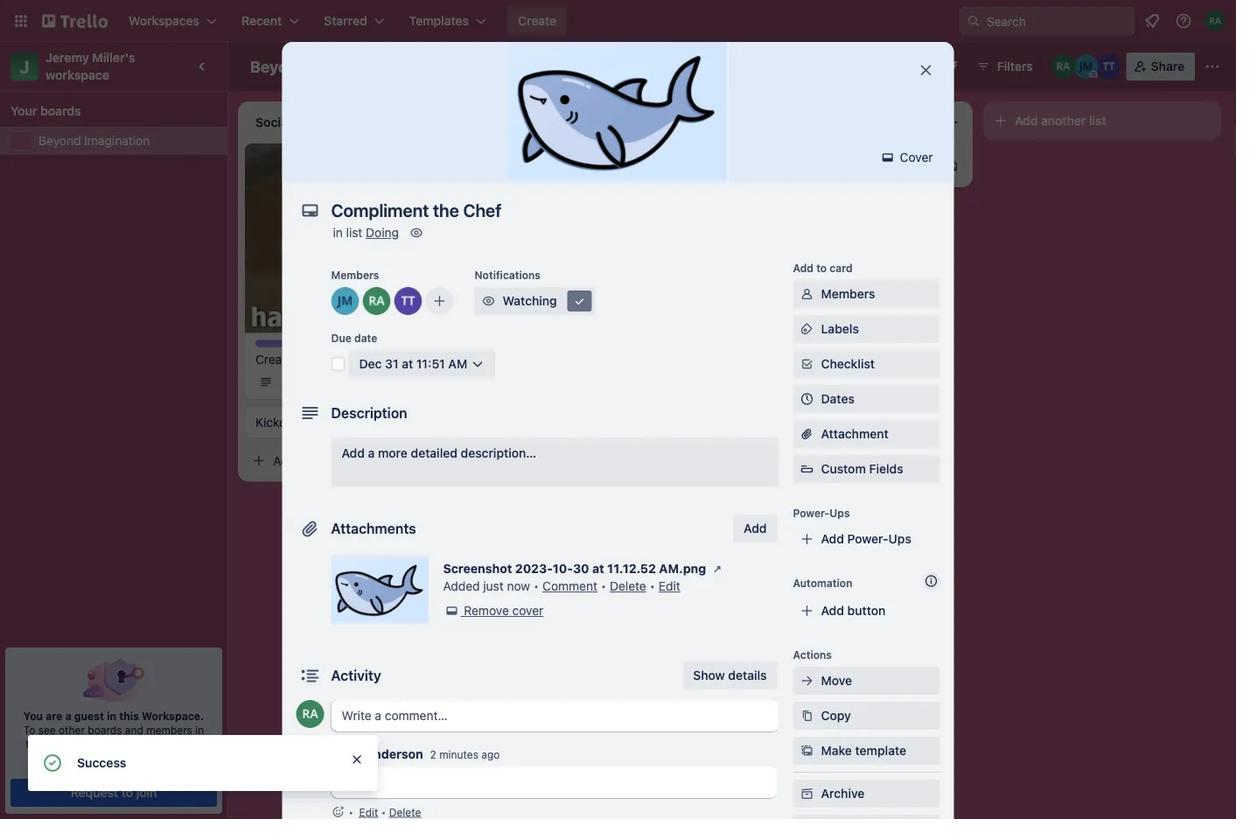 Task type: vqa. For each thing, say whether or not it's contained in the screenshot.
Mark due date as complete checkbox
yes



Task type: locate. For each thing, give the bounding box(es) containing it.
list left doing
[[346, 225, 363, 240]]

terry turtle (terryturtle) image
[[394, 287, 422, 315]]

in right the guest
[[107, 710, 116, 722]]

1 horizontal spatial power-
[[848, 532, 889, 546]]

share
[[1151, 59, 1185, 74]]

1 horizontal spatial delete
[[610, 579, 647, 593]]

edit down am.png
[[659, 579, 681, 593]]

doing link
[[366, 225, 399, 240]]

added
[[443, 579, 480, 593]]

custom fields button
[[793, 460, 940, 478]]

add for add
[[744, 521, 767, 536]]

this up and
[[119, 710, 139, 722]]

1 horizontal spatial card
[[830, 262, 853, 274]]

ruby anderson (rubyanderson7) image inside primary element
[[1205, 11, 1226, 32]]

edit link
[[659, 579, 681, 593], [359, 806, 378, 818]]

delete link right •
[[389, 806, 421, 818]]

1 horizontal spatial edit
[[659, 579, 681, 593]]

filters
[[997, 59, 1033, 74]]

archive link
[[793, 780, 940, 808]]

1 vertical spatial beyond
[[39, 133, 81, 148]]

2 vertical spatial in
[[195, 724, 204, 736]]

edit • delete
[[359, 806, 421, 818]]

0 horizontal spatial edit
[[359, 806, 378, 818]]

0 vertical spatial create from template… image
[[945, 159, 959, 173]]

and
[[125, 724, 143, 736]]

power- down power-ups
[[848, 532, 889, 546]]

detailed
[[411, 446, 458, 460]]

0 vertical spatial card
[[830, 262, 853, 274]]

success
[[77, 756, 126, 770]]

sm image inside the copy 'link'
[[799, 707, 816, 725]]

as
[[62, 752, 73, 764]]

in left doing link
[[333, 225, 343, 240]]

sm image inside make template link
[[799, 742, 816, 760]]

actions
[[793, 648, 832, 661]]

am.png
[[659, 561, 706, 576]]

this
[[119, 710, 139, 722], [26, 738, 44, 750]]

0 vertical spatial edit
[[659, 579, 681, 593]]

watching
[[503, 294, 557, 308]]

an
[[108, 738, 120, 750]]

at right '30'
[[592, 561, 604, 576]]

0 horizontal spatial delete link
[[389, 806, 421, 818]]

color: purple, title: none image
[[256, 340, 291, 347]]

1 vertical spatial card
[[309, 453, 335, 468]]

comment link
[[543, 579, 598, 593]]

make template
[[821, 743, 907, 758]]

imagination
[[311, 57, 399, 76], [84, 133, 150, 148]]

delete link down 11.12.52
[[610, 579, 647, 593]]

0 vertical spatial edit link
[[659, 579, 681, 593]]

in up add
[[195, 724, 204, 736]]

request to join
[[71, 785, 157, 800]]

add
[[183, 738, 202, 750]]

a left more in the bottom of the page
[[368, 446, 375, 460]]

ups down fields
[[889, 532, 912, 546]]

edit link left •
[[359, 806, 378, 818]]

list
[[1090, 113, 1107, 128], [346, 225, 363, 240]]

0 vertical spatial at
[[402, 357, 413, 371]]

power- down custom
[[793, 507, 830, 519]]

anderson
[[365, 747, 423, 761]]

sm image left the labels at the right
[[799, 320, 816, 338]]

this down to
[[26, 738, 44, 750]]

1 horizontal spatial delete link
[[610, 579, 647, 593]]

your boards
[[11, 104, 81, 118]]

create
[[518, 14, 557, 28], [256, 352, 293, 366]]

more
[[378, 446, 408, 460]]

beyond imagination link
[[39, 132, 217, 150]]

to inside button
[[121, 785, 133, 800]]

1 vertical spatial boards
[[88, 724, 122, 736]]

jeremy miller (jeremymiller198) image up due
[[331, 287, 359, 315]]

2 horizontal spatial in
[[333, 225, 343, 240]]

boards up an
[[88, 724, 122, 736]]

cover
[[512, 603, 544, 618]]

0 vertical spatial beyond imagination
[[250, 57, 399, 76]]

sm image down actions
[[799, 672, 816, 690]]

0 horizontal spatial delete
[[389, 806, 421, 818]]

boards right your
[[40, 104, 81, 118]]

move link
[[793, 667, 940, 695]]

1 vertical spatial create from template… image
[[448, 454, 462, 468]]

0 vertical spatial create
[[518, 14, 557, 28]]

list right another
[[1090, 113, 1107, 128]]

sm image inside the move link
[[799, 672, 816, 690]]

0 vertical spatial this
[[119, 710, 139, 722]]

jeremy miller (jeremymiller198) image down search field
[[1074, 54, 1099, 79]]

other
[[59, 724, 85, 736]]

a right as
[[76, 752, 82, 764]]

show
[[693, 668, 725, 683]]

ruby anderson (rubyanderson7) image
[[1205, 11, 1226, 32], [363, 287, 391, 315]]

0 horizontal spatial card
[[309, 453, 335, 468]]

ruby anderson (rubyanderson7) image left terry turtle (terryturtle) image
[[363, 287, 391, 315]]

attachment
[[821, 427, 889, 441]]

add another list button
[[984, 102, 1222, 140]]

show details
[[693, 668, 767, 683]]

sm image inside labels link
[[799, 320, 816, 338]]

sm image for remove cover
[[443, 602, 461, 620]]

custom fields
[[821, 462, 904, 476]]

0 horizontal spatial jeremy miller (jeremymiller198) image
[[331, 287, 359, 315]]

0 horizontal spatial members
[[331, 269, 379, 281]]

beyond imagination inside beyond imagination text field
[[250, 57, 399, 76]]

add
[[1015, 113, 1038, 128], [793, 262, 814, 274], [342, 446, 365, 460], [273, 453, 296, 468], [744, 521, 767, 536], [821, 532, 844, 546], [821, 603, 844, 618]]

create up 'board'
[[518, 14, 557, 28]]

11.12.52
[[607, 561, 656, 576]]

1 vertical spatial to
[[121, 785, 133, 800]]

create from template… image
[[945, 159, 959, 173], [448, 454, 462, 468]]

member.
[[143, 752, 186, 764]]

add for add button
[[821, 603, 844, 618]]

0 vertical spatial beyond
[[250, 57, 307, 76]]

0 vertical spatial power-
[[793, 507, 830, 519]]

members down in list doing
[[331, 269, 379, 281]]

ruby anderson (rubyanderson7) image
[[1052, 54, 1076, 79], [690, 368, 711, 389], [296, 700, 324, 728], [296, 746, 324, 774]]

add button
[[821, 603, 886, 618]]

delete right •
[[389, 806, 421, 818]]

0 horizontal spatial beyond imagination
[[39, 133, 150, 148]]

None text field
[[322, 194, 900, 226]]

sm image inside archive link
[[799, 785, 816, 802]]

create from template… image right more in the bottom of the page
[[448, 454, 462, 468]]

beyond imagination inside the beyond imagination link
[[39, 133, 150, 148]]

another
[[1041, 113, 1086, 128]]

description
[[331, 405, 408, 421]]

0 horizontal spatial to
[[121, 785, 133, 800]]

card up the members link at the top of page
[[830, 262, 853, 274]]

1 vertical spatial jeremy miller (jeremymiller198) image
[[331, 287, 359, 315]]

1 horizontal spatial edit link
[[659, 579, 681, 593]]

terry turtle (terryturtle) image
[[1097, 54, 1122, 79], [641, 368, 662, 389], [441, 371, 462, 392]]

ruby anderson (rubyanderson7) image right open information menu image
[[1205, 11, 1226, 32]]

add power-ups
[[821, 532, 912, 546]]

create down "color: purple, title: none" "icon" at the left of page
[[256, 352, 293, 366]]

create from template… image right cover
[[945, 159, 959, 173]]

0 vertical spatial list
[[1090, 113, 1107, 128]]

0 vertical spatial ruby anderson (rubyanderson7) image
[[1205, 11, 1226, 32]]

details
[[728, 668, 767, 683]]

show menu image
[[1204, 58, 1222, 75]]

1 vertical spatial ruby anderson (rubyanderson7) image
[[363, 287, 391, 315]]

1 horizontal spatial this
[[119, 710, 139, 722]]

0 vertical spatial jeremy miller (jeremymiller198) image
[[1074, 54, 1099, 79]]

0 vertical spatial ups
[[830, 507, 850, 519]]

are
[[46, 710, 63, 722]]

card inside add a card button
[[309, 453, 335, 468]]

open information menu image
[[1175, 12, 1193, 30]]

0 horizontal spatial create
[[256, 352, 293, 366]]

delete down 11.12.52
[[610, 579, 647, 593]]

at
[[402, 357, 413, 371], [592, 561, 604, 576]]

1 vertical spatial imagination
[[84, 133, 150, 148]]

workspace
[[85, 752, 140, 764]]

1 vertical spatial edit
[[359, 806, 378, 818]]

1 horizontal spatial beyond imagination
[[250, 57, 399, 76]]

1 horizontal spatial list
[[1090, 113, 1107, 128]]

board link
[[475, 53, 549, 81]]

copy
[[821, 708, 851, 723]]

add button
[[733, 515, 778, 543]]

create instagram
[[256, 352, 353, 366]]

add another list
[[1015, 113, 1107, 128]]

0 horizontal spatial at
[[402, 357, 413, 371]]

1 vertical spatial delete
[[389, 806, 421, 818]]

list inside button
[[1090, 113, 1107, 128]]

1 horizontal spatial ruby anderson (rubyanderson7) image
[[1205, 11, 1226, 32]]

edit left •
[[359, 806, 378, 818]]

1 horizontal spatial boards
[[88, 724, 122, 736]]

thinking link
[[504, 161, 707, 179]]

sm image for copy
[[799, 707, 816, 725]]

2023-
[[515, 561, 553, 576]]

sm image right doing link
[[408, 224, 425, 242]]

0 horizontal spatial power-
[[793, 507, 830, 519]]

card for add a card
[[309, 453, 335, 468]]

am
[[448, 357, 468, 371]]

0 horizontal spatial imagination
[[84, 133, 150, 148]]

Board name text field
[[242, 53, 408, 81]]

to up the members link at the top of page
[[817, 262, 827, 274]]

10-
[[553, 561, 573, 576]]

0 horizontal spatial list
[[346, 225, 363, 240]]

to left the join
[[121, 785, 133, 800]]

card down meeting
[[309, 453, 335, 468]]

power-
[[793, 507, 830, 519], [848, 532, 889, 546]]

create instagram link
[[256, 350, 459, 368]]

2
[[430, 749, 436, 761]]

1 horizontal spatial to
[[817, 262, 827, 274]]

1 vertical spatial edit link
[[359, 806, 378, 818]]

1 horizontal spatial create
[[518, 14, 557, 28]]

search image
[[967, 14, 981, 28]]

add inside "button"
[[744, 521, 767, 536]]

jeremy miller (jeremymiller198) image
[[1074, 54, 1099, 79], [331, 287, 359, 315]]

0 horizontal spatial this
[[26, 738, 44, 750]]

2 horizontal spatial terry turtle (terryturtle) image
[[1097, 54, 1122, 79]]

1 vertical spatial create
[[256, 352, 293, 366]]

1 horizontal spatial at
[[592, 561, 604, 576]]

kickoff
[[256, 415, 295, 429]]

instagram
[[296, 352, 353, 366]]

members up the labels at the right
[[821, 287, 876, 301]]

1 horizontal spatial ups
[[889, 532, 912, 546]]

0 vertical spatial imagination
[[311, 57, 399, 76]]

0 vertical spatial to
[[817, 262, 827, 274]]

0 horizontal spatial ruby anderson (rubyanderson7) image
[[363, 287, 391, 315]]

at right 31
[[402, 357, 413, 371]]

1 vertical spatial members
[[821, 287, 876, 301]]

sm image inside the members link
[[799, 285, 816, 303]]

terry turtle (terryturtle) image left jeremy miller (jeremymiller198) image
[[641, 368, 662, 389]]

1 vertical spatial beyond imagination
[[39, 133, 150, 148]]

sm image
[[408, 224, 425, 242], [799, 285, 816, 303], [799, 320, 816, 338], [709, 560, 727, 578], [799, 672, 816, 690]]

to for card
[[817, 262, 827, 274]]

terry turtle (terryturtle) image left share button
[[1097, 54, 1122, 79]]

1 horizontal spatial imagination
[[311, 57, 399, 76]]

sm image for checklist
[[799, 355, 816, 373]]

add reaction image
[[331, 803, 345, 819]]

0 vertical spatial in
[[333, 225, 343, 240]]

1 vertical spatial in
[[107, 710, 116, 722]]

cover
[[897, 150, 933, 165]]

button
[[848, 603, 886, 618]]

ups up add power-ups
[[830, 507, 850, 519]]

to
[[23, 724, 35, 736]]

1 horizontal spatial jeremy miller (jeremymiller198) image
[[1074, 54, 1099, 79]]

sm image inside checklist link
[[799, 355, 816, 373]]

1 horizontal spatial beyond
[[250, 57, 307, 76]]

admin
[[123, 738, 153, 750]]

make
[[821, 743, 852, 758]]

sm image for move
[[799, 672, 816, 690]]

a down kickoff meeting
[[299, 453, 306, 468]]

sm image for members
[[799, 285, 816, 303]]

filters button
[[971, 53, 1038, 81]]

make template link
[[793, 737, 940, 765]]

board
[[504, 59, 539, 74]]

sm image down add to card
[[799, 285, 816, 303]]

0 horizontal spatial create from template… image
[[448, 454, 462, 468]]

edit for edit • delete
[[359, 806, 378, 818]]

0 horizontal spatial boards
[[40, 104, 81, 118]]

edit link down am.png
[[659, 579, 681, 593]]

1 horizontal spatial create from template… image
[[945, 159, 959, 173]]

Mark due date as complete checkbox
[[331, 357, 345, 371]]

0 vertical spatial delete
[[610, 579, 647, 593]]

create inside button
[[518, 14, 557, 28]]

terry turtle (terryturtle) image down the am
[[441, 371, 462, 392]]

you
[[23, 710, 43, 722]]

add for add a more detailed description…
[[342, 446, 365, 460]]

imagination inside text field
[[311, 57, 399, 76]]

sm image for make template
[[799, 742, 816, 760]]

sm image
[[879, 149, 897, 166], [480, 292, 498, 310], [571, 292, 589, 310], [799, 355, 816, 373], [443, 602, 461, 620], [799, 707, 816, 725], [799, 742, 816, 760], [799, 785, 816, 802]]

show details link
[[683, 662, 778, 690]]



Task type: describe. For each thing, give the bounding box(es) containing it.
customize views image
[[558, 58, 575, 75]]

move
[[821, 673, 852, 688]]

labels
[[821, 322, 859, 336]]

11:51
[[416, 357, 445, 371]]

add for add a card
[[273, 453, 296, 468]]

guest
[[74, 710, 104, 722]]

a right "are"
[[65, 710, 72, 722]]

copy link
[[793, 702, 940, 730]]

0 vertical spatial boards
[[40, 104, 81, 118]]

primary element
[[0, 0, 1237, 42]]

thinking
[[504, 162, 552, 177]]

request to join button
[[11, 779, 217, 807]]

custom
[[821, 462, 866, 476]]

create button
[[508, 7, 567, 35]]

remove cover link
[[443, 602, 544, 620]]

checklist
[[821, 357, 875, 371]]

0 notifications image
[[1142, 11, 1163, 32]]

power-ups
[[793, 507, 850, 519]]

attachments
[[331, 520, 416, 537]]

dec 31 at 11:51 am button
[[349, 350, 496, 378]]

back to home image
[[42, 7, 108, 35]]

grinning image
[[342, 774, 357, 789]]

add a more detailed description… link
[[331, 438, 779, 487]]

sm image for watching
[[480, 292, 498, 310]]

you are a guest in this workspace. to see other boards and members in this workspace, an admin must add you as a workspace member.
[[23, 710, 204, 764]]

dec 31 at 11:51 am
[[359, 357, 468, 371]]

added just now
[[443, 579, 530, 593]]

0 horizontal spatial beyond
[[39, 133, 81, 148]]

add for add another list
[[1015, 113, 1038, 128]]

join
[[136, 785, 157, 800]]

automation image
[[940, 53, 964, 77]]

your boards with 1 items element
[[11, 101, 208, 122]]

template
[[855, 743, 907, 758]]

thoughts
[[504, 151, 552, 164]]

checklist link
[[793, 350, 940, 378]]

0 horizontal spatial edit link
[[359, 806, 378, 818]]

card for add to card
[[830, 262, 853, 274]]

automation
[[793, 577, 853, 589]]

add a card
[[273, 453, 335, 468]]

Write a comment text field
[[331, 700, 779, 732]]

sm image inside cover link
[[879, 149, 897, 166]]

dec
[[359, 357, 382, 371]]

2 minutes ago link
[[430, 749, 500, 761]]

miller's
[[92, 50, 135, 65]]

due
[[331, 332, 352, 344]]

create for create
[[518, 14, 557, 28]]

jeremy miller's workspace
[[46, 50, 139, 82]]

boards inside you are a guest in this workspace. to see other boards and members in this workspace, an admin must add you as a workspace member.
[[88, 724, 122, 736]]

30
[[573, 561, 589, 576]]

1 horizontal spatial terry turtle (terryturtle) image
[[641, 368, 662, 389]]

0 vertical spatial members
[[331, 269, 379, 281]]

dismiss flag image
[[350, 753, 364, 767]]

sm image for labels
[[799, 320, 816, 338]]

a inside add a card button
[[299, 453, 306, 468]]

ruby anderson 2 minutes ago
[[331, 747, 500, 761]]

description…
[[461, 446, 537, 460]]

1 vertical spatial power-
[[848, 532, 889, 546]]

due date
[[331, 332, 377, 344]]

members link
[[793, 280, 940, 308]]

at inside button
[[402, 357, 413, 371]]

31
[[385, 357, 399, 371]]

now
[[507, 579, 530, 593]]

request
[[71, 785, 118, 800]]

workspace
[[46, 68, 109, 82]]

doing
[[366, 225, 399, 240]]

to for join
[[121, 785, 133, 800]]

1 horizontal spatial in
[[195, 724, 204, 736]]

0 horizontal spatial terry turtle (terryturtle) image
[[441, 371, 462, 392]]

0 vertical spatial delete link
[[610, 579, 647, 593]]

power ups image
[[915, 60, 929, 74]]

cover link
[[874, 144, 944, 172]]

edit for edit
[[659, 579, 681, 593]]

kickoff meeting
[[256, 415, 344, 429]]

workspace,
[[47, 738, 105, 750]]

1 vertical spatial ups
[[889, 532, 912, 546]]

1 vertical spatial list
[[346, 225, 363, 240]]

ruby
[[331, 747, 362, 761]]

remove
[[464, 603, 509, 618]]

Search field
[[981, 8, 1134, 34]]

activity
[[331, 667, 381, 684]]

0 horizontal spatial ups
[[830, 507, 850, 519]]

just
[[483, 579, 504, 593]]

create for create instagram
[[256, 352, 293, 366]]

screenshot
[[443, 561, 512, 576]]

a inside add a more detailed description… link
[[368, 446, 375, 460]]

0 horizontal spatial in
[[107, 710, 116, 722]]

fields
[[869, 462, 904, 476]]

kickoff meeting link
[[256, 413, 459, 431]]

1 vertical spatial this
[[26, 738, 44, 750]]

color: bold red, title: "thoughts" element
[[504, 151, 552, 164]]

beyond inside text field
[[250, 57, 307, 76]]

1 horizontal spatial members
[[821, 287, 876, 301]]

sm image for archive
[[799, 785, 816, 802]]

1 vertical spatial delete link
[[389, 806, 421, 818]]

add members to card image
[[433, 292, 447, 310]]

jeremy miller (jeremymiller198) image
[[665, 368, 686, 389]]

add a more detailed description…
[[342, 446, 537, 460]]

screenshot 2023-10-30 at 11.12.52 am.png
[[443, 561, 706, 576]]

in list doing
[[333, 225, 399, 240]]

share button
[[1127, 53, 1195, 81]]

you
[[41, 752, 59, 764]]

•
[[381, 806, 386, 818]]

workspace.
[[142, 710, 204, 722]]

ago
[[482, 749, 500, 761]]

labels link
[[793, 315, 940, 343]]

j
[[20, 56, 29, 77]]

date
[[354, 332, 377, 344]]

thoughts thinking
[[504, 151, 552, 177]]

jeremy
[[46, 50, 89, 65]]

dates
[[821, 392, 855, 406]]

1 vertical spatial at
[[592, 561, 604, 576]]

remove cover
[[464, 603, 544, 618]]

watching button
[[475, 287, 596, 315]]

add for add power-ups
[[821, 532, 844, 546]]

add power-ups link
[[793, 525, 940, 553]]

sm image right am.png
[[709, 560, 727, 578]]

add for add to card
[[793, 262, 814, 274]]



